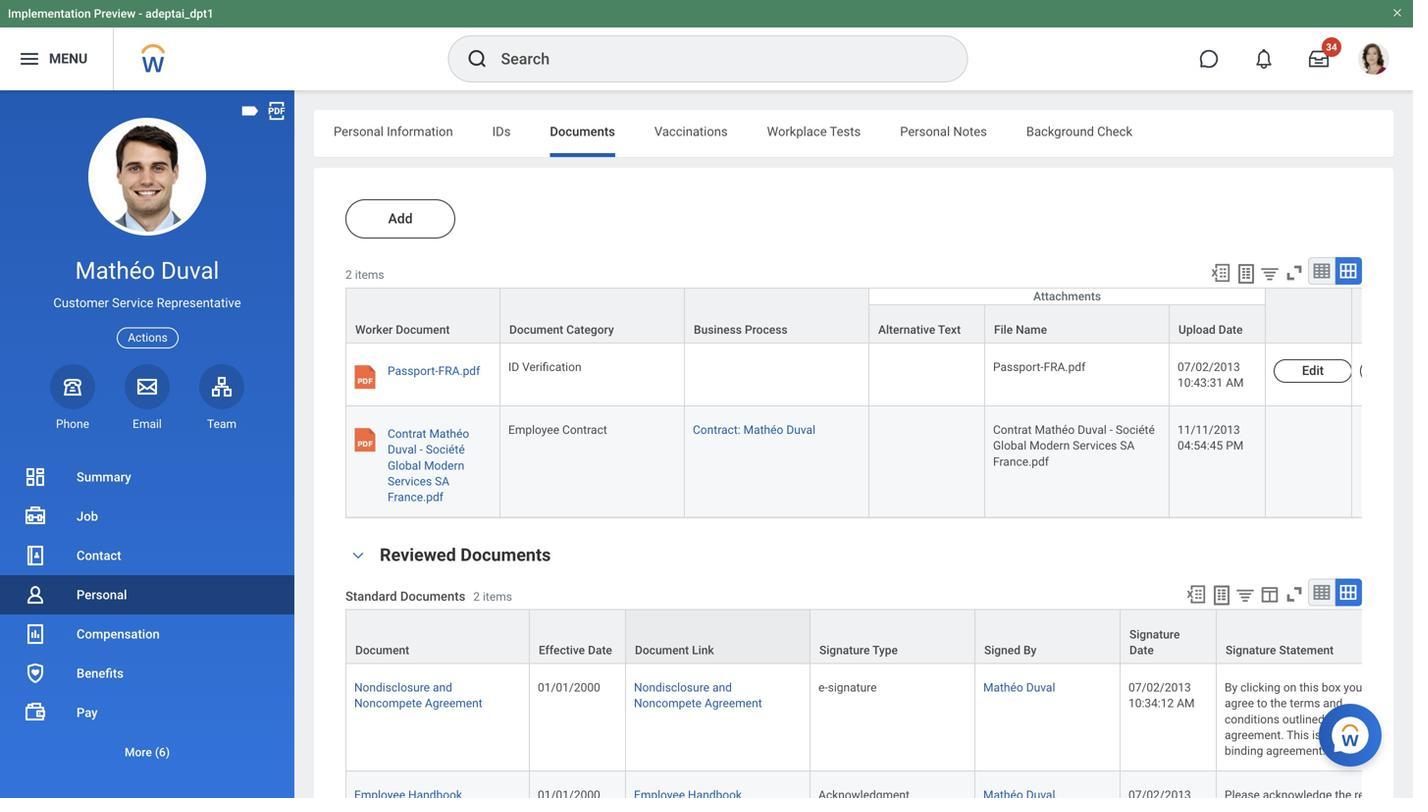 Task type: locate. For each thing, give the bounding box(es) containing it.
customer service representative
[[53, 296, 241, 310]]

more (6)
[[125, 746, 170, 759]]

workplace tests
[[767, 124, 861, 139]]

0 vertical spatial select to filter grid data image
[[1260, 263, 1281, 284]]

1 vertical spatial fullscreen image
[[1284, 584, 1306, 605]]

personal left notes
[[901, 124, 951, 139]]

nondisclosure and noncompete agreement down document column header
[[354, 681, 483, 711]]

export to worksheets image
[[1235, 262, 1259, 286]]

effective date button
[[530, 610, 625, 663]]

select to filter grid data image right export to worksheets image
[[1260, 263, 1281, 284]]

personal for personal notes
[[901, 124, 951, 139]]

personal inside list
[[77, 588, 127, 602]]

signature statement
[[1226, 644, 1335, 658]]

global
[[994, 439, 1027, 453], [388, 459, 421, 473]]

1 horizontal spatial sa
[[1121, 439, 1135, 453]]

1 vertical spatial items
[[483, 590, 512, 604]]

1 vertical spatial export to excel image
[[1186, 584, 1208, 605]]

pay link
[[0, 693, 295, 732]]

passport-fra.pdf down name
[[994, 360, 1086, 374]]

am inside 07/02/2013 10:43:31 am
[[1227, 376, 1245, 390]]

view team image
[[210, 375, 234, 398]]

tab list
[[314, 110, 1394, 157]]

1 vertical spatial table image
[[1313, 583, 1332, 602]]

mathéo duval up customer service representative
[[75, 257, 219, 285]]

0 horizontal spatial société
[[426, 443, 465, 457]]

tag image
[[240, 100, 261, 122]]

agreement down document column header
[[425, 697, 483, 711]]

background
[[1027, 124, 1095, 139]]

pay image
[[24, 701, 47, 725]]

0 horizontal spatial sa
[[435, 475, 450, 488]]

export to excel image left export to worksheets image
[[1211, 262, 1232, 284]]

signature type column header
[[811, 609, 976, 665]]

2 horizontal spatial personal
[[901, 124, 951, 139]]

reviewed documents group
[[346, 543, 1402, 798]]

signature statement button
[[1218, 610, 1401, 663]]

effective date
[[539, 644, 613, 658]]

0 horizontal spatial nondisclosure and noncompete agreement
[[354, 681, 483, 711]]

0 horizontal spatial personal
[[77, 588, 127, 602]]

1 horizontal spatial signature
[[1130, 628, 1181, 642]]

1 vertical spatial mathéo duval
[[984, 681, 1056, 695]]

1 horizontal spatial select to filter grid data image
[[1260, 263, 1281, 284]]

document left link
[[635, 644, 689, 658]]

documents up 'document' popup button
[[400, 589, 466, 604]]

noncompete down "document link" on the bottom of page
[[634, 697, 702, 711]]

document up the id verification element
[[510, 323, 564, 337]]

1 vertical spatial the
[[1343, 713, 1360, 726]]

0 horizontal spatial items
[[355, 268, 385, 282]]

0 horizontal spatial noncompete
[[354, 697, 422, 711]]

personal down contact
[[77, 588, 127, 602]]

duval inside reviewed documents group
[[1027, 681, 1056, 695]]

0 vertical spatial agreement.
[[1225, 728, 1285, 742]]

fra.pdf down file name popup button
[[1044, 360, 1086, 374]]

date right effective
[[588, 644, 613, 658]]

1 horizontal spatial the
[[1343, 713, 1360, 726]]

2
[[346, 268, 352, 282], [474, 590, 480, 604]]

signature
[[1130, 628, 1181, 642], [820, 644, 870, 658], [1226, 644, 1277, 658]]

0 vertical spatial am
[[1227, 376, 1245, 390]]

nondisclosure and noncompete agreement down link
[[634, 681, 763, 711]]

document inside 'document' popup button
[[355, 644, 410, 658]]

fullscreen image right click to view/edit grid preferences icon
[[1284, 584, 1306, 605]]

07/02/2013 up "10:34:12"
[[1129, 681, 1192, 695]]

business process button
[[685, 289, 869, 343]]

services
[[1073, 439, 1118, 453], [388, 475, 432, 488]]

fra.pdf left id
[[438, 364, 480, 378]]

0 horizontal spatial passport-fra.pdf
[[388, 364, 480, 378]]

0 vertical spatial -
[[139, 7, 142, 21]]

07/02/2013 10:34:12 am
[[1129, 681, 1195, 711]]

2 nondisclosure from the left
[[634, 681, 710, 695]]

société down passport-fra.pdf link in the left of the page
[[426, 443, 465, 457]]

0 vertical spatial modern
[[1030, 439, 1070, 453]]

table image left expand table icon
[[1313, 583, 1332, 602]]

legal
[[1334, 728, 1359, 742]]

1 horizontal spatial société
[[1116, 423, 1156, 437]]

upload date
[[1179, 323, 1244, 337]]

compensation image
[[24, 623, 47, 646]]

-
[[139, 7, 142, 21], [1110, 423, 1114, 437], [420, 443, 423, 457]]

select to filter grid data image inside reviewed documents group
[[1235, 585, 1257, 605]]

export to excel image left export to worksheets icon
[[1186, 584, 1208, 605]]

toolbar inside reviewed documents group
[[1177, 579, 1363, 609]]

0 vertical spatial toolbar
[[1202, 257, 1363, 288]]

date
[[1219, 323, 1244, 337], [588, 644, 613, 658], [1130, 644, 1154, 658]]

0 vertical spatial société
[[1116, 423, 1156, 437]]

modern
[[1030, 439, 1070, 453], [424, 459, 465, 473]]

menu banner
[[0, 0, 1414, 90]]

worker
[[355, 323, 393, 337]]

agreement
[[425, 697, 483, 711], [705, 697, 763, 711]]

1 vertical spatial select to filter grid data image
[[1235, 585, 1257, 605]]

date inside signature date
[[1130, 644, 1154, 658]]

nondisclosure down "document link" on the bottom of page
[[634, 681, 710, 695]]

outlined
[[1283, 713, 1325, 726]]

service
[[112, 296, 154, 310]]

date up 07/02/2013 10:34:12 am
[[1130, 644, 1154, 658]]

search image
[[466, 47, 489, 71]]

row containing alternative text
[[346, 289, 1414, 345]]

0 horizontal spatial date
[[588, 644, 613, 658]]

items down reviewed documents button at bottom left
[[483, 590, 512, 604]]

summary
[[77, 470, 131, 485]]

toolbar
[[1202, 257, 1363, 288], [1177, 579, 1363, 609]]

items up worker
[[355, 268, 385, 282]]

document
[[396, 323, 450, 337], [510, 323, 564, 337], [355, 644, 410, 658], [635, 644, 689, 658]]

1 horizontal spatial passport-
[[994, 360, 1044, 374]]

implementation preview -   adeptai_dpt1
[[8, 7, 214, 21]]

summary link
[[0, 458, 295, 497]]

table image
[[1313, 261, 1332, 281], [1313, 583, 1332, 602]]

noncompete down document column header
[[354, 697, 422, 711]]

tab list containing personal information
[[314, 110, 1394, 157]]

agree
[[1225, 697, 1255, 711]]

fullscreen image
[[1284, 262, 1306, 284], [1284, 584, 1306, 605]]

0 vertical spatial mathéo duval
[[75, 257, 219, 285]]

binding
[[1225, 744, 1264, 758]]

1 horizontal spatial nondisclosure
[[634, 681, 710, 695]]

export to excel image
[[1211, 262, 1232, 284], [1186, 584, 1208, 605]]

0 vertical spatial table image
[[1313, 261, 1332, 281]]

5 row from the top
[[346, 664, 1402, 772]]

document inside document link 'popup button'
[[635, 644, 689, 658]]

by up "agree"
[[1225, 681, 1238, 695]]

passport-fra.pdf down worker document
[[388, 364, 480, 378]]

personal left information on the top left of page
[[334, 124, 384, 139]]

07/02/2013 up the 10:43:31
[[1178, 360, 1241, 374]]

document category button
[[501, 289, 684, 343]]

0 horizontal spatial global
[[388, 459, 421, 473]]

1 nondisclosure and noncompete agreement from the left
[[354, 681, 483, 711]]

0 vertical spatial export to excel image
[[1211, 262, 1232, 284]]

the up legal
[[1343, 713, 1360, 726]]

documents up standard documents 2 items
[[461, 545, 551, 566]]

contract:
[[693, 423, 741, 437]]

société left "11/11/2013"
[[1116, 423, 1156, 437]]

click to view/edit grid preferences image
[[1260, 584, 1281, 605]]

edit row
[[346, 344, 1414, 407]]

signature date column header
[[1121, 609, 1218, 665]]

compensation
[[77, 627, 160, 642]]

preview
[[94, 7, 136, 21]]

actions
[[128, 331, 168, 345]]

sa inside contrat mathéo duval - société global modern services sa france.pdf link
[[435, 475, 450, 488]]

standard documents 2 items
[[346, 589, 512, 604]]

2 vertical spatial documents
[[400, 589, 466, 604]]

menu button
[[0, 27, 113, 90]]

items
[[355, 268, 385, 282], [483, 590, 512, 604]]

effective date column header
[[530, 609, 626, 665]]

e-signature element
[[819, 677, 877, 695]]

1 horizontal spatial mathéo duval
[[984, 681, 1056, 695]]

6 row from the top
[[346, 772, 1402, 798]]

mathéo duval
[[75, 257, 219, 285], [984, 681, 1056, 695]]

1 horizontal spatial modern
[[1030, 439, 1070, 453]]

0 horizontal spatial mathéo duval
[[75, 257, 219, 285]]

0 vertical spatial the
[[1271, 697, 1288, 711]]

07/02/2013 for 10:43:31
[[1178, 360, 1241, 374]]

2 nondisclosure and noncompete agreement link from the left
[[634, 677, 763, 711]]

2 down reviewed documents button at bottom left
[[474, 590, 480, 604]]

link
[[692, 644, 714, 658]]

table image left expand table image
[[1313, 261, 1332, 281]]

1 vertical spatial sa
[[435, 475, 450, 488]]

sa left 04:54:45
[[1121, 439, 1135, 453]]

0 horizontal spatial select to filter grid data image
[[1235, 585, 1257, 605]]

0 horizontal spatial services
[[388, 475, 432, 488]]

1 horizontal spatial export to excel image
[[1211, 262, 1232, 284]]

1 vertical spatial france.pdf
[[388, 490, 444, 504]]

job link
[[0, 497, 295, 536]]

0 vertical spatial fullscreen image
[[1284, 262, 1306, 284]]

terms
[[1291, 697, 1321, 711]]

personal image
[[24, 583, 47, 607]]

cell
[[685, 344, 870, 407], [870, 344, 986, 407], [870, 407, 986, 518], [1267, 407, 1353, 518], [1353, 407, 1414, 518]]

0 horizontal spatial fra.pdf
[[438, 364, 480, 378]]

1 horizontal spatial france.pdf
[[994, 455, 1050, 469]]

business
[[694, 323, 742, 337]]

1 horizontal spatial contrat mathéo duval - société global modern services sa france.pdf
[[994, 423, 1158, 469]]

box
[[1322, 681, 1342, 695]]

actions button
[[117, 328, 179, 348]]

france.pdf inside contrat mathéo duval - société global modern services sa france.pdf link
[[388, 490, 444, 504]]

agreement down link
[[705, 697, 763, 711]]

passport-fra.pdf link
[[388, 359, 480, 394]]

0 horizontal spatial -
[[139, 7, 142, 21]]

nondisclosure and noncompete agreement link down document column header
[[354, 677, 483, 711]]

toolbar up signature statement
[[1177, 579, 1363, 609]]

this
[[1300, 681, 1320, 695]]

toolbar up upload date column header
[[1202, 257, 1363, 288]]

1 horizontal spatial noncompete
[[634, 697, 702, 711]]

attachments
[[1034, 290, 1102, 303]]

0 horizontal spatial 2
[[346, 268, 352, 282]]

0 horizontal spatial am
[[1178, 697, 1195, 711]]

document inside "document category" popup button
[[510, 323, 564, 337]]

société inside contrat mathéo duval - société global modern services sa france.pdf link
[[426, 443, 465, 457]]

chevron down image
[[347, 549, 370, 563]]

team link
[[199, 364, 244, 432]]

2 horizontal spatial signature
[[1226, 644, 1277, 658]]

date for upload date
[[1219, 323, 1244, 337]]

1 vertical spatial global
[[388, 459, 421, 473]]

1 vertical spatial toolbar
[[1177, 579, 1363, 609]]

signature up e-signature element in the right of the page
[[820, 644, 870, 658]]

notifications large image
[[1255, 49, 1275, 69]]

1 horizontal spatial agreement
[[705, 697, 763, 711]]

benefits link
[[0, 654, 295, 693]]

0 vertical spatial by
[[1024, 644, 1037, 658]]

edit
[[1303, 363, 1325, 378]]

0 horizontal spatial contrat mathéo duval - société global modern services sa france.pdf
[[388, 427, 470, 504]]

1 horizontal spatial by
[[1225, 681, 1238, 695]]

date for effective date
[[588, 644, 613, 658]]

1 horizontal spatial passport-fra.pdf
[[994, 360, 1086, 374]]

contract: mathéo duval link
[[693, 419, 816, 437]]

1 vertical spatial -
[[1110, 423, 1114, 437]]

1 vertical spatial 07/02/2013
[[1129, 681, 1192, 695]]

1 vertical spatial société
[[426, 443, 465, 457]]

2 row from the top
[[346, 289, 1414, 345]]

1 horizontal spatial nondisclosure and noncompete agreement
[[634, 681, 763, 711]]

menu
[[49, 51, 88, 67]]

document up passport-fra.pdf link in the left of the page
[[396, 323, 450, 337]]

expand table image
[[1339, 583, 1359, 602]]

and down link
[[713, 681, 732, 695]]

justify image
[[18, 47, 41, 71]]

passport- down "file name"
[[994, 360, 1044, 374]]

- right preview
[[139, 7, 142, 21]]

passport-fra.pdf
[[994, 360, 1086, 374], [388, 364, 480, 378]]

table image for expand table icon
[[1313, 583, 1332, 602]]

(6)
[[155, 746, 170, 759]]

agreement. down conditions
[[1225, 728, 1285, 742]]

and
[[433, 681, 453, 695], [713, 681, 732, 695], [1324, 697, 1344, 711], [1362, 728, 1382, 742]]

- down passport-fra.pdf link in the left of the page
[[420, 443, 423, 457]]

signature inside column header
[[820, 644, 870, 658]]

fullscreen image right export to worksheets image
[[1284, 262, 1306, 284]]

2 horizontal spatial date
[[1219, 323, 1244, 337]]

e-
[[819, 681, 828, 695]]

0 vertical spatial services
[[1073, 439, 1118, 453]]

1 horizontal spatial contrat
[[994, 423, 1032, 437]]

1 vertical spatial am
[[1178, 697, 1195, 711]]

select to filter grid data image for 07/02/2013 10:43:31 am
[[1260, 263, 1281, 284]]

07/02/2013 inside 07/02/2013 10:43:31 am
[[1178, 360, 1241, 374]]

document down the standard
[[355, 644, 410, 658]]

2 down "add" button
[[346, 268, 352, 282]]

worker document button
[[347, 289, 500, 343]]

07/02/2013 inside 07/02/2013 10:34:12 am
[[1129, 681, 1192, 695]]

signed by column header
[[976, 609, 1121, 665]]

documents right ids
[[550, 124, 616, 139]]

representative
[[157, 296, 241, 310]]

am right "10:34:12"
[[1178, 697, 1195, 711]]

select to filter grid data image
[[1260, 263, 1281, 284], [1235, 585, 1257, 605]]

1 vertical spatial documents
[[461, 545, 551, 566]]

agreement. down this
[[1267, 744, 1326, 758]]

employee contract element
[[509, 419, 608, 437]]

date right upload
[[1219, 323, 1244, 337]]

0 vertical spatial france.pdf
[[994, 455, 1050, 469]]

am inside 07/02/2013 10:34:12 am
[[1178, 697, 1195, 711]]

noncompete
[[354, 697, 422, 711], [634, 697, 702, 711]]

1 horizontal spatial global
[[994, 439, 1027, 453]]

1 row from the top
[[346, 288, 1414, 345]]

document column header
[[346, 609, 530, 665]]

vaccinations
[[655, 124, 728, 139]]

1 horizontal spatial -
[[420, 443, 423, 457]]

1 horizontal spatial 2
[[474, 590, 480, 604]]

select to filter grid data image right export to worksheets icon
[[1235, 585, 1257, 605]]

documents
[[550, 124, 616, 139], [461, 545, 551, 566], [400, 589, 466, 604]]

0 horizontal spatial by
[[1024, 644, 1037, 658]]

row containing nondisclosure and noncompete agreement
[[346, 664, 1402, 772]]

edit button
[[1275, 359, 1353, 383]]

nondisclosure and noncompete agreement link down link
[[634, 677, 763, 711]]

1 vertical spatial by
[[1225, 681, 1238, 695]]

am right the 10:43:31
[[1227, 376, 1245, 390]]

0 vertical spatial documents
[[550, 124, 616, 139]]

1 horizontal spatial personal
[[334, 124, 384, 139]]

1 agreement from the left
[[425, 697, 483, 711]]

passport- down worker document
[[388, 364, 438, 378]]

- inside 'menu' banner
[[139, 7, 142, 21]]

1 horizontal spatial am
[[1227, 376, 1245, 390]]

sa up the reviewed documents
[[435, 475, 450, 488]]

- left "11/11/2013"
[[1110, 423, 1114, 437]]

phone
[[56, 417, 89, 431]]

contrat mathéo duval - société global modern services sa france.pdf
[[994, 423, 1158, 469], [388, 427, 470, 504]]

document link
[[635, 644, 714, 658]]

3 row from the top
[[346, 407, 1414, 518]]

nondisclosure and noncompete agreement link
[[354, 677, 483, 711], [634, 677, 763, 711]]

by inside popup button
[[1024, 644, 1037, 658]]

contract
[[563, 423, 608, 437]]

4 row from the top
[[346, 609, 1402, 665]]

07/02/2013 10:43:31 am
[[1178, 360, 1245, 390]]

inbox large image
[[1310, 49, 1329, 69]]

0 horizontal spatial agreement
[[425, 697, 483, 711]]

by right signed
[[1024, 644, 1037, 658]]

date inside popup button
[[588, 644, 613, 658]]

mathéo duval down signed by
[[984, 681, 1056, 695]]

1 horizontal spatial date
[[1130, 644, 1154, 658]]

1 vertical spatial modern
[[424, 459, 465, 473]]

signature up clicking
[[1226, 644, 1277, 658]]

more (6) button
[[0, 732, 295, 772]]

04:54:45
[[1178, 439, 1224, 453]]

0 horizontal spatial passport-
[[388, 364, 438, 378]]

1 horizontal spatial nondisclosure and noncompete agreement link
[[634, 677, 763, 711]]

nondisclosure down document column header
[[354, 681, 430, 695]]

the right "to"
[[1271, 697, 1288, 711]]

0 horizontal spatial france.pdf
[[388, 490, 444, 504]]

0 horizontal spatial export to excel image
[[1186, 584, 1208, 605]]

signature inside column header
[[1130, 628, 1181, 642]]

contrat mathéo duval - société global modern services sa france.pdf link
[[388, 422, 492, 505]]

profile logan mcneil image
[[1359, 43, 1390, 79]]

date inside column header
[[1219, 323, 1244, 337]]

row
[[346, 288, 1414, 345], [346, 289, 1414, 345], [346, 407, 1414, 518], [346, 609, 1402, 665], [346, 664, 1402, 772], [346, 772, 1402, 798]]

signature up 07/02/2013 10:34:12 am
[[1130, 628, 1181, 642]]

1 vertical spatial 2
[[474, 590, 480, 604]]

list containing summary
[[0, 458, 295, 772]]

0 vertical spatial 07/02/2013
[[1178, 360, 1241, 374]]

contact link
[[0, 536, 295, 575]]

list
[[0, 458, 295, 772]]



Task type: describe. For each thing, give the bounding box(es) containing it.
documents for standard documents 2 items
[[400, 589, 466, 604]]

alternative text button
[[870, 305, 985, 343]]

mathéo duval inside row
[[984, 681, 1056, 695]]

1 nondisclosure and noncompete agreement link from the left
[[354, 677, 483, 711]]

business process
[[694, 323, 788, 337]]

process
[[745, 323, 788, 337]]

customer
[[53, 296, 109, 310]]

2 items
[[346, 268, 385, 282]]

email button
[[125, 364, 170, 432]]

0 vertical spatial items
[[355, 268, 385, 282]]

documents for reviewed documents
[[461, 545, 551, 566]]

personal information
[[334, 124, 453, 139]]

select to filter grid data image for 07/02/2013 10:34:12 am
[[1235, 585, 1257, 605]]

close environment banner image
[[1392, 7, 1404, 19]]

job
[[77, 509, 98, 524]]

document link button
[[626, 610, 810, 663]]

by
[[1328, 713, 1340, 726]]

phone mathéo duval element
[[50, 416, 95, 432]]

pm
[[1227, 439, 1244, 453]]

category
[[567, 323, 614, 337]]

mathéo duval inside navigation pane region
[[75, 257, 219, 285]]

statement
[[1280, 644, 1335, 658]]

signature for date
[[1130, 628, 1181, 642]]

document link column header
[[626, 609, 811, 665]]

text
[[939, 323, 961, 337]]

34 button
[[1298, 37, 1342, 81]]

1 nondisclosure from the left
[[354, 681, 430, 695]]

reviewed documents button
[[380, 545, 551, 566]]

11/11/2013 04:54:45 pm
[[1178, 423, 1244, 453]]

2 agreement from the left
[[705, 697, 763, 711]]

export to worksheets image
[[1211, 584, 1234, 607]]

summary image
[[24, 465, 47, 489]]

07/02/2013 for 10:34:12
[[1129, 681, 1192, 695]]

1 vertical spatial services
[[388, 475, 432, 488]]

contact
[[77, 548, 121, 563]]

acknowledgment element
[[819, 785, 910, 798]]

id
[[509, 360, 520, 374]]

row containing attachments
[[346, 288, 1414, 345]]

phone image
[[59, 375, 86, 398]]

you
[[1344, 681, 1363, 695]]

document button
[[347, 610, 529, 663]]

documents inside tab list
[[550, 124, 616, 139]]

signed
[[985, 644, 1021, 658]]

11/11/2013
[[1178, 423, 1241, 437]]

row containing employee contract
[[346, 407, 1414, 518]]

id verification
[[509, 360, 582, 374]]

2 noncompete from the left
[[634, 697, 702, 711]]

compensation link
[[0, 615, 295, 654]]

business process column header
[[685, 288, 870, 345]]

signed by button
[[976, 610, 1120, 663]]

0 vertical spatial global
[[994, 439, 1027, 453]]

toolbar for 07/02/2013 10:43:31 am
[[1202, 257, 1363, 288]]

alternative
[[879, 323, 936, 337]]

signature for type
[[820, 644, 870, 658]]

notes
[[954, 124, 988, 139]]

add button
[[346, 199, 456, 239]]

a
[[1325, 728, 1331, 742]]

2 vertical spatial -
[[420, 443, 423, 457]]

mathéo inside navigation pane region
[[75, 257, 155, 285]]

mathéo inside reviewed documents group
[[984, 681, 1024, 695]]

1 noncompete from the left
[[354, 697, 422, 711]]

signature type
[[820, 644, 898, 658]]

toolbar for 07/02/2013 10:34:12 am
[[1177, 579, 1363, 609]]

contrat mathéo duval - société global modern services sa france.pdf inside contrat mathéo duval - société global modern services sa france.pdf link
[[388, 427, 470, 504]]

by inside by clicking on this box you agree to the terms and conditions outlined by the agreement. this is a legal and binding agreement.
[[1225, 681, 1238, 695]]

benefits
[[77, 666, 124, 681]]

pay
[[77, 705, 98, 720]]

upload
[[1179, 323, 1216, 337]]

export to excel image for 07/02/2013 10:34:12 am
[[1186, 584, 1208, 605]]

conditions
[[1225, 713, 1280, 726]]

email mathéo duval element
[[125, 416, 170, 432]]

duval inside navigation pane region
[[161, 257, 219, 285]]

upload date column header
[[1170, 289, 1267, 345]]

reviewed
[[380, 545, 456, 566]]

on
[[1284, 681, 1297, 695]]

2 nondisclosure and noncompete agreement from the left
[[634, 681, 763, 711]]

team mathéo duval element
[[199, 416, 244, 432]]

and up 'by'
[[1324, 697, 1344, 711]]

1 horizontal spatial services
[[1073, 439, 1118, 453]]

signature date
[[1130, 628, 1181, 658]]

background check
[[1027, 124, 1133, 139]]

file name button
[[986, 305, 1169, 343]]

1 horizontal spatial fra.pdf
[[1044, 360, 1086, 374]]

date for signature date
[[1130, 644, 1154, 658]]

and right legal
[[1362, 728, 1382, 742]]

personal for personal information
[[334, 124, 384, 139]]

2 inside standard documents 2 items
[[474, 590, 480, 604]]

personal notes
[[901, 124, 988, 139]]

name
[[1016, 323, 1048, 337]]

mathéo duval link
[[984, 677, 1056, 695]]

employee
[[509, 423, 560, 437]]

document category column header
[[501, 288, 685, 345]]

more
[[125, 746, 152, 759]]

am for 07/02/2013 10:43:31 am
[[1227, 376, 1245, 390]]

team
[[207, 417, 237, 431]]

mail image
[[136, 375, 159, 398]]

document for document
[[355, 644, 410, 658]]

upload date button
[[1170, 305, 1266, 343]]

by clicking on this box you agree to the terms and conditions outlined by the agreement. this is a legal and binding agreement.
[[1225, 681, 1384, 758]]

document inside worker document popup button
[[396, 323, 450, 337]]

document for document category
[[510, 323, 564, 337]]

am for 07/02/2013 10:34:12 am
[[1178, 697, 1195, 711]]

0 vertical spatial 2
[[346, 268, 352, 282]]

type
[[873, 644, 898, 658]]

10:34:12
[[1129, 697, 1175, 711]]

expand table image
[[1339, 261, 1359, 281]]

signature type button
[[811, 610, 975, 663]]

clicking
[[1241, 681, 1281, 695]]

workplace
[[767, 124, 827, 139]]

row containing signature date
[[346, 609, 1402, 665]]

verification
[[522, 360, 582, 374]]

benefits image
[[24, 662, 47, 685]]

and down document column header
[[433, 681, 453, 695]]

contact image
[[24, 544, 47, 568]]

check
[[1098, 124, 1133, 139]]

0 horizontal spatial the
[[1271, 697, 1288, 711]]

items inside standard documents 2 items
[[483, 590, 512, 604]]

add
[[388, 211, 413, 227]]

implementation
[[8, 7, 91, 21]]

adeptai_dpt1
[[145, 7, 214, 21]]

reviewed documents
[[380, 545, 551, 566]]

0 horizontal spatial contrat
[[388, 427, 427, 441]]

effective
[[539, 644, 585, 658]]

job image
[[24, 505, 47, 528]]

export to excel image for 07/02/2013 10:43:31 am
[[1211, 262, 1232, 284]]

this
[[1287, 728, 1310, 742]]

10:43:31
[[1178, 376, 1224, 390]]

attachments button
[[870, 289, 1266, 304]]

Search Workday  search field
[[501, 37, 927, 81]]

table image for expand table image
[[1313, 261, 1332, 281]]

id verification element
[[509, 357, 582, 374]]

navigation pane region
[[0, 90, 295, 798]]

alternative text
[[879, 323, 961, 337]]

2 horizontal spatial -
[[1110, 423, 1114, 437]]

more (6) button
[[0, 741, 295, 764]]

file name column header
[[986, 289, 1170, 345]]

0 horizontal spatial modern
[[424, 459, 465, 473]]

0 vertical spatial sa
[[1121, 439, 1135, 453]]

to
[[1258, 697, 1268, 711]]

worker document
[[355, 323, 450, 337]]

signed by
[[985, 644, 1037, 658]]

signature date button
[[1121, 610, 1217, 663]]

tests
[[830, 124, 861, 139]]

information
[[387, 124, 453, 139]]

view printable version (pdf) image
[[266, 100, 288, 122]]

ids
[[493, 124, 511, 139]]

document for document link
[[635, 644, 689, 658]]

file
[[995, 323, 1013, 337]]

signature for statement
[[1226, 644, 1277, 658]]

worker document column header
[[346, 288, 501, 345]]

alternative text column header
[[870, 289, 986, 345]]

1 vertical spatial agreement.
[[1267, 744, 1326, 758]]



Task type: vqa. For each thing, say whether or not it's contained in the screenshot.
topmost Société
yes



